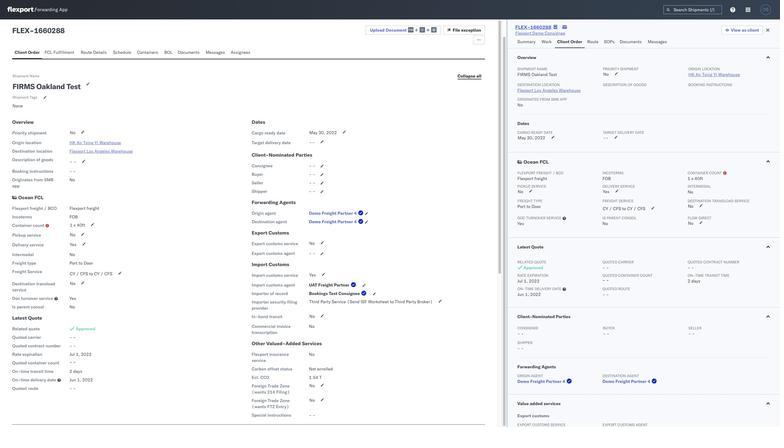 Task type: describe. For each thing, give the bounding box(es) containing it.
freight type port to door
[[518, 199, 543, 210]]

rate expiration
[[12, 352, 42, 358]]

0 vertical spatial related
[[518, 260, 533, 265]]

instructions
[[706, 83, 733, 87]]

flexport for flexport freight / bco flexport freight
[[518, 171, 536, 176]]

1 horizontal spatial dates
[[518, 121, 529, 127]]

carbon
[[252, 367, 266, 373]]

firms oakland test
[[12, 82, 81, 91]]

los inside destination location flexport los angeles warehouse
[[535, 88, 542, 93]]

seller for seller - -
[[689, 326, 702, 331]]

tsing inside origin location hk air tsing yi warehouse
[[703, 72, 713, 77]]

0 vertical spatial turnover
[[526, 216, 546, 221]]

quoted route
[[12, 387, 38, 392]]

1 horizontal spatial on-time delivery date
[[518, 287, 562, 292]]

view
[[731, 27, 741, 33]]

no inside originates from smb app no
[[518, 102, 523, 108]]

1 horizontal spatial pickup
[[518, 184, 531, 189]]

importer for importer of record
[[252, 291, 269, 297]]

quoted for quoted route - -
[[603, 287, 618, 292]]

0 horizontal spatial documents
[[178, 50, 200, 55]]

1 vertical spatial delivery service
[[12, 243, 44, 248]]

is parent consol no
[[603, 216, 637, 227]]

other valued-added services
[[252, 341, 322, 347]]

isf
[[361, 300, 367, 305]]

0 horizontal spatial delivery
[[12, 243, 28, 248]]

0 vertical spatial description
[[603, 83, 627, 87]]

flexport for flexport freight / bco
[[12, 206, 29, 212]]

1 horizontal spatial --
[[603, 135, 609, 141]]

1 vertical spatial latest
[[12, 316, 27, 322]]

quoted for quoted contract number
[[12, 344, 27, 349]]

intermodal for intermodal
[[12, 252, 34, 258]]

shipment for originates from smb app
[[28, 130, 46, 136]]

1 horizontal spatial 1660288
[[531, 24, 552, 30]]

0 horizontal spatial 1
[[70, 223, 72, 228]]

in-bond transit
[[252, 315, 282, 320]]

0 horizontal spatial messages button
[[203, 47, 228, 59]]

1 ready from the left
[[265, 130, 276, 136]]

filing
[[287, 300, 297, 305]]

quoted for quoted carrier
[[12, 335, 27, 341]]

0 horizontal spatial hk
[[70, 140, 76, 146]]

oakland inside shipment name firms oakland test
[[532, 72, 548, 77]]

forwarding app
[[35, 7, 68, 13]]

0 horizontal spatial app
[[59, 7, 68, 13]]

import customs agent
[[252, 283, 295, 288]]

0 horizontal spatial jun 1, 2022
[[70, 378, 93, 383]]

origin up value
[[518, 374, 530, 379]]

0 horizontal spatial quote
[[28, 316, 42, 322]]

0 horizontal spatial goods
[[41, 157, 53, 163]]

priority for originates from smb app
[[603, 67, 619, 71]]

forwarding app link
[[7, 7, 68, 13]]

0 horizontal spatial firms
[[12, 82, 35, 91]]

upload
[[370, 27, 385, 33]]

ftz
[[267, 405, 275, 410]]

assignees
[[231, 50, 250, 55]]

overview inside "button"
[[518, 55, 537, 60]]

0 horizontal spatial dates
[[252, 119, 265, 125]]

enrolled
[[317, 367, 333, 373]]

0 horizontal spatial --
[[309, 140, 315, 145]]

work button
[[540, 36, 555, 48]]

quoted for quoted route
[[12, 387, 27, 392]]

parties inside button
[[556, 315, 571, 320]]

zone for foreign trade zone (wants 214 filing)
[[280, 384, 290, 390]]

broker)
[[417, 300, 433, 305]]

1 vertical spatial on-time delivery date
[[12, 378, 56, 383]]

flexport freight
[[70, 206, 99, 212]]

1 vertical spatial 1 x 40ft
[[70, 223, 85, 228]]

0 horizontal spatial x
[[74, 223, 76, 228]]

transcription
[[252, 330, 277, 336]]

0 horizontal spatial oakland
[[36, 82, 65, 91]]

1 vertical spatial test
[[67, 82, 81, 91]]

0 vertical spatial jun 1, 2022
[[518, 292, 541, 298]]

import customs
[[252, 262, 289, 268]]

nominated inside client-nominated parties button
[[533, 315, 555, 320]]

uat
[[309, 283, 317, 288]]

0 vertical spatial destination agent
[[252, 219, 287, 225]]

name for shipment name firms oakland test
[[537, 67, 548, 71]]

flexport freight / bco flexport freight
[[518, 171, 564, 182]]

number for quoted contract number
[[46, 344, 61, 349]]

flexport for flexport los angeles warehouse
[[70, 149, 85, 154]]

port to door
[[70, 261, 93, 266]]

schedule button
[[111, 47, 135, 59]]

origin location
[[12, 140, 41, 146]]

shipment name
[[12, 74, 39, 78]]

contract for quoted contract number - - rate expiration jul 1, 2022
[[704, 260, 723, 265]]

est. co2
[[252, 376, 269, 381]]

security
[[270, 300, 286, 305]]

client-nominated parties button
[[508, 308, 780, 326]]

export customs service
[[252, 241, 298, 247]]

1 vertical spatial freight service
[[12, 269, 42, 275]]

0 vertical spatial description of goods
[[603, 83, 647, 87]]

incoterms for incoterms fob
[[603, 171, 624, 176]]

ocean inside button
[[524, 159, 539, 165]]

value
[[518, 402, 529, 407]]

2 horizontal spatial of
[[628, 83, 633, 87]]

third party service (send isf worksheet to third party broker)
[[309, 300, 433, 305]]

destination location
[[12, 149, 52, 154]]

warehouse up flexport los angeles warehouse
[[99, 140, 121, 146]]

flow
[[688, 216, 698, 221]]

0 horizontal spatial description of goods
[[12, 157, 53, 163]]

number for quoted contract number - - rate expiration jul 1, 2022
[[724, 260, 740, 265]]

quoted container count - -
[[603, 274, 653, 284]]

1 vertical spatial related
[[12, 327, 27, 332]]

shipment for firms oakland test
[[12, 74, 29, 78]]

0 vertical spatial client-
[[252, 152, 269, 158]]

added
[[530, 402, 543, 407]]

expiration inside quoted contract number - - rate expiration jul 1, 2022
[[528, 274, 549, 278]]

0 vertical spatial doc turnover service
[[518, 216, 562, 221]]

name for shipment name
[[30, 74, 39, 78]]

flex
[[12, 26, 30, 35]]

1 horizontal spatial transload
[[712, 199, 734, 204]]

carrier for quoted carrier
[[28, 335, 41, 341]]

type for freight type
[[27, 261, 36, 266]]

buyer for buyer - -
[[603, 326, 615, 331]]

latest inside button
[[518, 245, 530, 250]]

special instructions
[[252, 413, 291, 419]]

1 vertical spatial client order
[[15, 50, 40, 55]]

1 horizontal spatial client order button
[[555, 36, 585, 48]]

bookings test consignee
[[309, 291, 360, 297]]

2 horizontal spatial service
[[619, 199, 634, 204]]

0 horizontal spatial target
[[252, 140, 264, 146]]

0 vertical spatial destination transload service
[[688, 199, 750, 204]]

quoted carrier
[[12, 335, 41, 341]]

insurance
[[269, 352, 289, 358]]

0 vertical spatial container count
[[688, 171, 722, 176]]

flexport los angeles warehouse
[[70, 149, 133, 154]]

1 vertical spatial latest quote
[[12, 316, 42, 322]]

export for export customs service
[[252, 241, 265, 247]]

0 horizontal spatial order
[[28, 50, 40, 55]]

entry)
[[276, 405, 289, 410]]

direct
[[699, 216, 712, 221]]

1 horizontal spatial destination agent
[[603, 374, 639, 379]]

(wants for foreign trade zone (wants ftz entry)
[[252, 405, 266, 410]]

route for route details
[[81, 50, 92, 55]]

export customs
[[252, 230, 289, 236]]

intermodal for intermodal no
[[688, 184, 711, 189]]

zone for foreign trade zone (wants ftz entry)
[[280, 399, 290, 404]]

flexport demo consignee link
[[516, 30, 565, 36]]

1 vertical spatial rate
[[12, 352, 21, 358]]

offset
[[267, 367, 279, 373]]

door inside freight type port to door
[[532, 204, 541, 210]]

importer for importer security filing provider
[[252, 300, 269, 305]]

1 horizontal spatial order
[[571, 39, 583, 45]]

view as client button
[[722, 26, 763, 35]]

air inside origin location hk air tsing yi warehouse
[[696, 72, 701, 77]]

consol for is parent consol no
[[622, 216, 637, 221]]

uat freight partner
[[309, 283, 350, 288]]

1.54 t
[[309, 376, 322, 381]]

0 horizontal spatial container count
[[12, 223, 44, 229]]

import for import customs agent
[[252, 283, 265, 288]]

flexport for flexport demo consignee
[[516, 30, 531, 36]]

consignee - -
[[518, 326, 539, 337]]

customs for export customs service
[[266, 241, 283, 247]]

0 horizontal spatial pickup service
[[12, 233, 41, 238]]

0 horizontal spatial target delivery date
[[252, 140, 291, 146]]

co2
[[261, 376, 269, 381]]

route for route
[[587, 39, 599, 45]]

1 horizontal spatial 40ft
[[695, 176, 703, 182]]

1 vertical spatial agents
[[542, 365, 556, 370]]

quote inside button
[[531, 245, 544, 250]]

1 vertical spatial approved
[[76, 327, 95, 332]]

customs for import customs
[[269, 262, 289, 268]]

carrier for quoted carrier - -
[[618, 260, 634, 265]]

0 vertical spatial origin agent
[[252, 211, 276, 216]]

yi inside origin location hk air tsing yi warehouse
[[714, 72, 717, 77]]

origin up export customs
[[252, 211, 264, 216]]

1 horizontal spatial fcl
[[45, 50, 52, 55]]

freight for flexport freight / bco flexport freight
[[537, 171, 552, 176]]

1 vertical spatial origin agent
[[518, 374, 543, 379]]

sops button
[[602, 36, 618, 48]]

0 horizontal spatial doc
[[12, 296, 20, 302]]

value added services
[[518, 402, 561, 407]]

1 vertical spatial forwarding agents
[[518, 365, 556, 370]]

0 horizontal spatial forwarding agents
[[252, 200, 296, 206]]

os
[[763, 7, 769, 12]]

1.54
[[309, 376, 318, 381]]

all
[[477, 73, 482, 79]]

2 vertical spatial service
[[332, 300, 346, 305]]

is for is parent consol
[[12, 305, 16, 310]]

container for quoted container count - -
[[618, 274, 639, 278]]

parent for is parent consol no
[[607, 216, 621, 221]]

special
[[252, 413, 266, 419]]

is parent consol
[[12, 305, 44, 310]]

freight inside freight type port to door
[[518, 199, 533, 204]]

2 ready from the left
[[531, 130, 543, 135]]

1 vertical spatial fob
[[70, 215, 78, 220]]

1 vertical spatial expiration
[[22, 352, 42, 358]]

contract for quoted contract number
[[28, 344, 45, 349]]

0 horizontal spatial cy / cfs to cy / cfs
[[70, 272, 112, 277]]

1 horizontal spatial documents
[[620, 39, 642, 45]]

bol button
[[162, 47, 175, 59]]

foreign for foreign trade zone (wants 214 filing)
[[252, 384, 267, 390]]

value added services button
[[508, 395, 780, 414]]

worksheet
[[368, 300, 389, 305]]

tags
[[30, 95, 37, 100]]

port inside freight type port to door
[[518, 204, 526, 210]]

2 days
[[70, 369, 82, 375]]

originates from smb app no
[[518, 97, 567, 108]]

shipment tags
[[12, 95, 37, 100]]

incoterms for incoterms
[[12, 215, 32, 220]]

1 horizontal spatial may
[[518, 135, 526, 141]]

1 vertical spatial fcl
[[540, 159, 549, 165]]

trade for ftz
[[268, 399, 279, 404]]

priority shipment for originates from smb app
[[603, 67, 639, 71]]

0 horizontal spatial client order button
[[12, 47, 42, 59]]

fob inside incoterms fob
[[603, 176, 611, 182]]

commercial
[[252, 324, 276, 330]]

quoted for quoted container count - -
[[603, 274, 618, 278]]

0 horizontal spatial ocean
[[18, 195, 33, 201]]

flexport freight / bco
[[12, 206, 57, 212]]

0 horizontal spatial air
[[77, 140, 82, 146]]

commercial invoice transcription
[[252, 324, 291, 336]]

1 horizontal spatial 1
[[688, 176, 691, 182]]

0 vertical spatial 1 x 40ft
[[688, 176, 703, 182]]

type for freight type port to door
[[534, 199, 543, 204]]

container for quoted container count
[[28, 361, 47, 366]]

hk inside origin location hk air tsing yi warehouse
[[689, 72, 695, 77]]

1 horizontal spatial target
[[603, 130, 617, 135]]

1 horizontal spatial messages button
[[646, 36, 671, 48]]

0 horizontal spatial jul
[[70, 352, 75, 358]]

customs for export customs
[[532, 414, 550, 419]]

1 vertical spatial 2
[[70, 369, 72, 375]]

valued-
[[266, 341, 286, 347]]

client for the right client order "button"
[[557, 39, 570, 45]]

0 horizontal spatial parties
[[296, 152, 312, 158]]

0 horizontal spatial client-nominated parties
[[252, 152, 312, 158]]

0 vertical spatial approved
[[524, 266, 543, 271]]

route for quoted route
[[28, 387, 38, 392]]

1 horizontal spatial may 30, 2022
[[518, 135, 546, 141]]

client for the left client order "button"
[[15, 50, 27, 55]]

seller for seller
[[252, 180, 263, 186]]

from for app
[[34, 177, 43, 183]]

export for export customs agent
[[252, 251, 265, 257]]

shipper for shipper - -
[[518, 341, 533, 346]]

0 vertical spatial delivery
[[603, 184, 620, 189]]

jul 1, 2022
[[70, 352, 92, 358]]

details
[[93, 50, 107, 55]]

fcl fulfillment
[[45, 50, 74, 55]]

0 horizontal spatial container
[[12, 223, 32, 229]]

from for app
[[540, 97, 550, 102]]

bco for flexport freight / bco flexport freight
[[556, 171, 564, 176]]

t
[[319, 376, 322, 381]]

1 horizontal spatial 30,
[[527, 135, 534, 141]]

angeles inside destination location flexport los angeles warehouse
[[543, 88, 558, 93]]

flex-1660288 link
[[516, 24, 552, 30]]

in-
[[252, 315, 258, 320]]

flexport los angeles warehouse link for originates from smb app
[[518, 88, 581, 93]]

warehouse down hk air tsing yi warehouse
[[111, 149, 133, 154]]

destination inside destination location flexport los angeles warehouse
[[518, 83, 541, 87]]

2 vertical spatial fcl
[[35, 195, 44, 201]]

importer security filing provider
[[252, 300, 297, 312]]

seller - -
[[689, 326, 702, 337]]

0 vertical spatial client order
[[557, 39, 583, 45]]

0 vertical spatial target delivery date
[[603, 130, 644, 135]]

0 horizontal spatial description
[[12, 157, 35, 163]]

1 horizontal spatial pickup service
[[518, 184, 547, 189]]

customs for export customs
[[269, 230, 289, 236]]

customs for import customs service
[[266, 273, 283, 279]]

flexport demo consignee
[[516, 30, 565, 36]]

1 vertical spatial doc turnover service
[[12, 296, 53, 302]]



Task type: vqa. For each thing, say whether or not it's contained in the screenshot.
second Importer from the bottom
yes



Task type: locate. For each thing, give the bounding box(es) containing it.
1 vertical spatial route
[[81, 50, 92, 55]]

2 customs from the top
[[269, 262, 289, 268]]

1 vertical spatial zone
[[280, 399, 290, 404]]

origin agent up added
[[518, 374, 543, 379]]

party
[[321, 300, 331, 305], [406, 300, 416, 305]]

1 vertical spatial carrier
[[28, 335, 41, 341]]

on-time transit time 2 days
[[688, 274, 730, 284]]

name up "firms oakland test"
[[30, 74, 39, 78]]

parent for is parent consol
[[17, 305, 30, 310]]

2 import from the top
[[252, 273, 265, 279]]

third right worksheet
[[395, 300, 405, 305]]

0 horizontal spatial cargo
[[252, 130, 264, 136]]

instructions for booking instructions
[[29, 169, 53, 174]]

route details button
[[78, 47, 111, 59]]

1 customs from the top
[[269, 230, 289, 236]]

to inside freight type port to door
[[527, 204, 531, 210]]

related quote
[[518, 260, 547, 265], [12, 327, 40, 332]]

shipment for none
[[12, 95, 29, 100]]

smb for originates from smb app
[[44, 177, 53, 183]]

1 horizontal spatial parties
[[556, 315, 571, 320]]

consignee inside 'link'
[[545, 30, 565, 36]]

quoted for quoted carrier - -
[[603, 260, 618, 265]]

no inside intermodal no
[[688, 190, 693, 195]]

container inside 'quoted container count - -'
[[618, 274, 639, 278]]

0 vertical spatial shipper
[[252, 189, 267, 194]]

route for quoted route - -
[[618, 287, 630, 292]]

firms inside shipment name firms oakland test
[[518, 72, 531, 77]]

0 horizontal spatial doc turnover service
[[12, 296, 53, 302]]

destination location flexport los angeles warehouse
[[518, 83, 581, 93]]

goods
[[634, 83, 647, 87], [41, 157, 53, 163]]

location for destination location
[[36, 149, 52, 154]]

1 vertical spatial priority
[[12, 130, 27, 136]]

trade for 214
[[268, 384, 279, 390]]

1 horizontal spatial x
[[692, 176, 694, 182]]

0 horizontal spatial incoterms
[[12, 215, 32, 220]]

0 horizontal spatial 1660288
[[34, 26, 65, 35]]

origin up booking at the top of page
[[689, 67, 701, 71]]

1 vertical spatial door
[[84, 261, 93, 266]]

client order button up shipment name
[[12, 47, 42, 59]]

0 vertical spatial client
[[557, 39, 570, 45]]

1 horizontal spatial doc
[[518, 216, 526, 221]]

1 vertical spatial smb
[[44, 177, 53, 183]]

1660288 down the forwarding app
[[34, 26, 65, 35]]

overview button
[[508, 48, 780, 67]]

export for export customs
[[518, 414, 531, 419]]

1 horizontal spatial priority shipment
[[603, 67, 639, 71]]

0 horizontal spatial route
[[28, 387, 38, 392]]

seller
[[252, 180, 263, 186], [689, 326, 702, 331]]

customs for export customs agent
[[266, 251, 283, 257]]

quoted container count
[[12, 361, 59, 366]]

flexport for flexport insurance service
[[252, 352, 268, 358]]

1 vertical spatial number
[[46, 344, 61, 349]]

1 vertical spatial priority shipment
[[12, 130, 46, 136]]

angeles down hk air tsing yi warehouse
[[95, 149, 110, 154]]

messages button up "overview" "button"
[[646, 36, 671, 48]]

containers
[[137, 50, 158, 55]]

quoted inside the quoted carrier - -
[[603, 260, 618, 265]]

1 horizontal spatial forwarding
[[252, 200, 278, 206]]

goods down the destination location
[[41, 157, 53, 163]]

turnover down freight type port to door
[[526, 216, 546, 221]]

location for origin location
[[25, 140, 41, 146]]

air
[[696, 72, 701, 77], [77, 140, 82, 146]]

cfs
[[613, 206, 621, 212], [638, 206, 646, 212], [80, 272, 88, 277], [104, 272, 112, 277]]

fcl left fulfillment
[[45, 50, 52, 55]]

warehouse inside origin location hk air tsing yi warehouse
[[719, 72, 740, 77]]

from inside originates from smb app no
[[540, 97, 550, 102]]

messages left assignees
[[206, 50, 225, 55]]

40ft
[[695, 176, 703, 182], [77, 223, 85, 228]]

est.
[[252, 376, 260, 381]]

client- inside button
[[518, 315, 533, 320]]

flexport for flexport freight
[[70, 206, 85, 212]]

of for bookings test consignee
[[270, 291, 274, 297]]

0 vertical spatial hk air tsing yi warehouse link
[[689, 72, 740, 77]]

1 vertical spatial x
[[74, 223, 76, 228]]

customs down export customs service
[[266, 251, 283, 257]]

shipper for shipper
[[252, 189, 267, 194]]

1 vertical spatial nominated
[[533, 315, 555, 320]]

1 import from the top
[[252, 262, 268, 268]]

foreign for foreign trade zone (wants ftz entry)
[[252, 399, 267, 404]]

0 vertical spatial service
[[619, 199, 634, 204]]

3 import from the top
[[252, 283, 265, 288]]

priority for originates from smb app
[[12, 130, 27, 136]]

ocean fcl inside button
[[524, 159, 549, 165]]

import down export customs agent
[[252, 262, 268, 268]]

transit for on-time transit time 2 days
[[705, 274, 720, 278]]

fcl up flexport freight / bco
[[35, 195, 44, 201]]

smb inside originates from smb app
[[44, 177, 53, 183]]

2 zone from the top
[[280, 399, 290, 404]]

latest quote inside button
[[518, 245, 544, 250]]

instructions up originates from smb app
[[29, 169, 53, 174]]

number
[[724, 260, 740, 265], [46, 344, 61, 349]]

import for import customs
[[252, 262, 268, 268]]

demo
[[533, 30, 544, 36], [309, 211, 321, 216], [309, 219, 321, 225], [518, 380, 529, 385], [603, 380, 615, 385]]

zone up the filing)
[[280, 384, 290, 390]]

smb
[[551, 97, 559, 102], [44, 177, 53, 183]]

1 x 40ft down flexport freight
[[70, 223, 85, 228]]

import up importer of record
[[252, 283, 265, 288]]

warehouse inside destination location flexport los angeles warehouse
[[559, 88, 581, 93]]

flexport los angeles warehouse link for originates from smb app
[[70, 149, 133, 154]]

foreign trade zone (wants 214 filing)
[[252, 384, 290, 396]]

flexport inside 'flexport insurance service'
[[252, 352, 268, 358]]

bco
[[556, 171, 564, 176], [48, 206, 57, 212]]

1 vertical spatial description
[[12, 157, 35, 163]]

firms up destination location flexport los angeles warehouse
[[518, 72, 531, 77]]

originates down destination location flexport los angeles warehouse
[[518, 97, 539, 102]]

flexport
[[516, 30, 531, 36], [518, 88, 534, 93], [70, 149, 85, 154], [518, 171, 536, 176], [518, 176, 534, 182], [12, 206, 29, 212], [70, 206, 85, 212], [252, 352, 268, 358]]

1 trade from the top
[[268, 384, 279, 390]]

may 30, 2022
[[309, 130, 337, 136], [518, 135, 546, 141]]

client
[[557, 39, 570, 45], [15, 50, 27, 55]]

1
[[688, 176, 691, 182], [70, 223, 72, 228]]

1, inside quoted contract number - - rate expiration jul 1, 2022
[[524, 279, 528, 284]]

flexport. image
[[7, 7, 35, 13]]

location for destination location flexport los angeles warehouse
[[542, 83, 560, 87]]

shipment down the summary button
[[518, 67, 536, 71]]

zone up entry)
[[280, 399, 290, 404]]

shipment up shipment tags
[[12, 74, 29, 78]]

contract inside quoted contract number - - rate expiration jul 1, 2022
[[704, 260, 723, 265]]

zone inside foreign trade zone (wants 214 filing)
[[280, 384, 290, 390]]

1 foreign from the top
[[252, 384, 267, 390]]

days
[[692, 279, 701, 284], [73, 369, 82, 375]]

file
[[453, 27, 460, 33]]

bco for flexport freight / bco
[[48, 206, 57, 212]]

priority up origin location
[[12, 130, 27, 136]]

shipment inside shipment name firms oakland test
[[518, 67, 536, 71]]

smb for originates from smb app no
[[551, 97, 559, 102]]

tsing
[[703, 72, 713, 77], [83, 140, 94, 146]]

customs up importer of record
[[266, 283, 283, 288]]

importer of record
[[252, 291, 288, 297]]

dates
[[252, 119, 265, 125], [518, 121, 529, 127]]

0 horizontal spatial from
[[34, 177, 43, 183]]

type inside freight type port to door
[[534, 199, 543, 204]]

originates
[[518, 97, 539, 102], [12, 177, 33, 183]]

pickup up freight type port to door
[[518, 184, 531, 189]]

instructions for special instructions
[[268, 413, 291, 419]]

container up on-time transit time
[[28, 361, 47, 366]]

is for is parent consol no
[[603, 216, 606, 221]]

location inside origin location hk air tsing yi warehouse
[[702, 67, 720, 71]]

shipment name firms oakland test
[[518, 67, 557, 77]]

fcl
[[45, 50, 52, 55], [540, 159, 549, 165], [35, 195, 44, 201]]

2 party from the left
[[406, 300, 416, 305]]

container count
[[688, 171, 722, 176], [12, 223, 44, 229]]

type
[[534, 199, 543, 204], [27, 261, 36, 266]]

from inside originates from smb app
[[34, 177, 43, 183]]

export up import customs
[[252, 251, 265, 257]]

days inside on-time transit time 2 days
[[692, 279, 701, 284]]

location inside destination location flexport los angeles warehouse
[[542, 83, 560, 87]]

1 up intermodal no
[[688, 176, 691, 182]]

delivery service up the freight type
[[12, 243, 44, 248]]

description of goods
[[603, 83, 647, 87], [12, 157, 53, 163]]

hk air tsing yi warehouse link for originates from smb app
[[70, 140, 121, 146]]

Search Shipments (/) text field
[[664, 5, 722, 14]]

freight for flexport freight / bco
[[30, 206, 43, 212]]

export down export customs
[[252, 241, 265, 247]]

0 vertical spatial zone
[[280, 384, 290, 390]]

1 cargo ready date from the left
[[252, 130, 286, 136]]

0 horizontal spatial destination transload service
[[12, 282, 55, 293]]

quoted inside quoted contract number - - rate expiration jul 1, 2022
[[688, 260, 703, 265]]

count down "latest quote" button
[[640, 274, 653, 278]]

foreign down est. co2
[[252, 384, 267, 390]]

0 vertical spatial related quote
[[518, 260, 547, 265]]

1 importer from the top
[[252, 291, 269, 297]]

1 vertical spatial firms
[[12, 82, 35, 91]]

nominated
[[269, 152, 295, 158], [533, 315, 555, 320]]

delivery
[[603, 184, 620, 189], [12, 243, 28, 248]]

0 vertical spatial messages
[[648, 39, 667, 45]]

0 horizontal spatial turnover
[[21, 296, 38, 302]]

quote
[[534, 260, 547, 265], [28, 327, 40, 332]]

number inside quoted contract number - - rate expiration jul 1, 2022
[[724, 260, 740, 265]]

quoted inside quoted route - -
[[603, 287, 618, 292]]

0 horizontal spatial agents
[[279, 200, 296, 206]]

test inside shipment name firms oakland test
[[549, 72, 557, 77]]

destination transload service
[[688, 199, 750, 204], [12, 282, 55, 293]]

0 horizontal spatial priority shipment
[[12, 130, 46, 136]]

fulfillment
[[53, 50, 74, 55]]

0 horizontal spatial party
[[321, 300, 331, 305]]

export customs agent
[[252, 251, 295, 257]]

los up originates from smb app no
[[535, 88, 542, 93]]

0 vertical spatial from
[[540, 97, 550, 102]]

0 horizontal spatial on-time delivery date
[[12, 378, 56, 383]]

0 horizontal spatial ready
[[265, 130, 276, 136]]

freight service down the freight type
[[12, 269, 42, 275]]

transload inside "destination transload service"
[[36, 282, 55, 287]]

customs for import customs agent
[[266, 283, 283, 288]]

(wants inside foreign trade zone (wants ftz entry)
[[252, 405, 266, 410]]

import for import customs service
[[252, 273, 265, 279]]

on- inside on-time transit time 2 days
[[688, 274, 696, 278]]

0 horizontal spatial related
[[12, 327, 27, 332]]

count up intermodal no
[[710, 171, 722, 176]]

export for export customs
[[252, 230, 267, 236]]

zone inside foreign trade zone (wants ftz entry)
[[280, 399, 290, 404]]

forwarding agents
[[252, 200, 296, 206], [518, 365, 556, 370]]

fcl up the flexport freight / bco flexport freight
[[540, 159, 549, 165]]

0 horizontal spatial client
[[15, 50, 27, 55]]

0 horizontal spatial latest
[[12, 316, 27, 322]]

flexport inside flexport demo consignee 'link'
[[516, 30, 531, 36]]

containers button
[[135, 47, 162, 59]]

services
[[302, 341, 322, 347]]

transit for on-time transit time
[[30, 369, 43, 375]]

warehouse up originates from smb app no
[[559, 88, 581, 93]]

2 importer from the top
[[252, 300, 269, 305]]

1 horizontal spatial delivery service
[[603, 184, 635, 189]]

hk air tsing yi warehouse link up booking instructions
[[689, 72, 740, 77]]

quoted for quoted container count
[[12, 361, 27, 366]]

1 horizontal spatial contract
[[704, 260, 723, 265]]

pickup service down flexport freight / bco
[[12, 233, 41, 238]]

delivery
[[618, 130, 635, 135], [265, 140, 281, 146], [535, 287, 552, 292], [30, 378, 46, 383]]

1 (wants from the top
[[252, 390, 266, 396]]

importer inside "importer security filing provider"
[[252, 300, 269, 305]]

doc up is parent consol on the bottom left
[[12, 296, 20, 302]]

0 vertical spatial cy / cfs to cy / cfs
[[603, 206, 646, 212]]

transit inside on-time transit time 2 days
[[705, 274, 720, 278]]

quoted up rate expiration
[[12, 335, 27, 341]]

1 vertical spatial incoterms
[[12, 215, 32, 220]]

buyer for buyer
[[252, 172, 263, 177]]

carrier up 'quoted container count - -'
[[618, 260, 634, 265]]

1 vertical spatial jun 1, 2022
[[70, 378, 93, 383]]

name
[[537, 67, 548, 71], [30, 74, 39, 78]]

0 horizontal spatial transload
[[36, 282, 55, 287]]

route down 'quoted container count - -'
[[618, 287, 630, 292]]

origin up the destination location
[[12, 140, 24, 146]]

origin agent up export customs
[[252, 211, 276, 216]]

2 foreign from the top
[[252, 399, 267, 404]]

messages up "overview" "button"
[[648, 39, 667, 45]]

hk air tsing yi warehouse link for originates from smb app
[[689, 72, 740, 77]]

container down flexport freight / bco
[[12, 223, 32, 229]]

foreign inside foreign trade zone (wants ftz entry)
[[252, 399, 267, 404]]

bco inside the flexport freight / bco flexport freight
[[556, 171, 564, 176]]

trade inside foreign trade zone (wants 214 filing)
[[268, 384, 279, 390]]

work
[[542, 39, 552, 45]]

1 vertical spatial shipment
[[12, 74, 29, 78]]

0 horizontal spatial overview
[[12, 119, 34, 125]]

1 cargo from the left
[[252, 130, 264, 136]]

warehouse up instructions
[[719, 72, 740, 77]]

count down flexport freight / bco
[[33, 223, 44, 229]]

carrier inside the quoted carrier - -
[[618, 260, 634, 265]]

smb inside originates from smb app no
[[551, 97, 559, 102]]

quoted for quoted contract number - - rate expiration jul 1, 2022
[[688, 260, 703, 265]]

test
[[549, 72, 557, 77], [67, 82, 81, 91], [329, 291, 338, 297]]

ocean up flexport freight / bco
[[18, 195, 33, 201]]

1 vertical spatial goods
[[41, 157, 53, 163]]

/ inside the flexport freight / bco flexport freight
[[553, 171, 555, 176]]

1 horizontal spatial client
[[557, 39, 570, 45]]

assignees button
[[228, 47, 254, 59]]

2 trade from the top
[[268, 399, 279, 404]]

trade inside foreign trade zone (wants ftz entry)
[[268, 399, 279, 404]]

invoice
[[277, 324, 291, 330]]

0 horizontal spatial port
[[70, 261, 78, 266]]

oakland up destination location flexport los angeles warehouse
[[532, 72, 548, 77]]

0 horizontal spatial may
[[309, 130, 318, 136]]

schedule
[[113, 50, 131, 55]]

os button
[[759, 3, 773, 17]]

export down value
[[518, 414, 531, 419]]

quoted down quoted carrier
[[12, 344, 27, 349]]

1 vertical spatial transit
[[269, 315, 282, 320]]

record
[[275, 291, 288, 297]]

freight type
[[12, 261, 36, 266]]

messages
[[648, 39, 667, 45], [206, 50, 225, 55]]

consol inside is parent consol no
[[622, 216, 637, 221]]

1 vertical spatial client
[[15, 50, 27, 55]]

added
[[286, 341, 301, 347]]

1 horizontal spatial freight service
[[603, 199, 634, 204]]

status
[[280, 367, 293, 373]]

container up intermodal no
[[688, 171, 709, 176]]

client-nominated parties inside button
[[518, 315, 571, 320]]

foreign trade zone (wants ftz entry)
[[252, 399, 290, 410]]

ocean up the flexport freight / bco flexport freight
[[524, 159, 539, 165]]

instructions down entry)
[[268, 413, 291, 419]]

contract
[[704, 260, 723, 265], [28, 344, 45, 349]]

originates for originates from smb app no
[[518, 97, 539, 102]]

pickup up the freight type
[[12, 233, 26, 238]]

destination agent
[[252, 219, 287, 225], [603, 374, 639, 379]]

2022 inside quoted contract number - - rate expiration jul 1, 2022
[[529, 279, 540, 284]]

2 cargo ready date from the left
[[518, 130, 553, 135]]

0 vertical spatial door
[[532, 204, 541, 210]]

1 horizontal spatial buyer
[[603, 326, 615, 331]]

1 vertical spatial cy / cfs to cy / cfs
[[70, 272, 112, 277]]

(wants left 214
[[252, 390, 266, 396]]

0 vertical spatial target
[[603, 130, 617, 135]]

app inside originates from smb app no
[[560, 97, 567, 102]]

no inside is parent consol no
[[603, 221, 608, 227]]

foreign inside foreign trade zone (wants 214 filing)
[[252, 384, 267, 390]]

0 horizontal spatial pickup
[[12, 233, 26, 238]]

1 vertical spatial pickup
[[12, 233, 26, 238]]

client right work button
[[557, 39, 570, 45]]

route details
[[81, 50, 107, 55]]

route inside quoted route - -
[[618, 287, 630, 292]]

0 horizontal spatial messages
[[206, 50, 225, 55]]

customs up import customs agent
[[266, 273, 283, 279]]

location up booking instructions
[[702, 67, 720, 71]]

order
[[571, 39, 583, 45], [28, 50, 40, 55]]

2 cargo from the left
[[518, 130, 530, 135]]

rate inside quoted contract number - - rate expiration jul 1, 2022
[[518, 274, 527, 278]]

origin inside origin location hk air tsing yi warehouse
[[689, 67, 701, 71]]

shipment for originates from smb app
[[620, 67, 639, 71]]

delivery down incoterms fob
[[603, 184, 620, 189]]

0 vertical spatial route
[[618, 287, 630, 292]]

freight service up is parent consol no
[[603, 199, 634, 204]]

0 vertical spatial instructions
[[29, 169, 53, 174]]

1 horizontal spatial air
[[696, 72, 701, 77]]

ocean fcl button
[[508, 153, 780, 171]]

0 horizontal spatial carrier
[[28, 335, 41, 341]]

location for origin location hk air tsing yi warehouse
[[702, 67, 720, 71]]

flexport los angeles warehouse link up originates from smb app no
[[518, 88, 581, 93]]

2 (wants from the top
[[252, 405, 266, 410]]

foreign up special
[[252, 399, 267, 404]]

route down on-time transit time
[[28, 387, 38, 392]]

0 vertical spatial forwarding agents
[[252, 200, 296, 206]]

1 zone from the top
[[280, 384, 290, 390]]

customs up export customs service
[[269, 230, 289, 236]]

1 vertical spatial foreign
[[252, 399, 267, 404]]

air up flexport los angeles warehouse
[[77, 140, 82, 146]]

1 vertical spatial client-
[[518, 315, 533, 320]]

flexport inside destination location flexport los angeles warehouse
[[518, 88, 534, 93]]

none
[[12, 103, 23, 109]]

messages button left assignees
[[203, 47, 228, 59]]

client down flex
[[15, 50, 27, 55]]

1 vertical spatial angeles
[[95, 149, 110, 154]]

transit for in-bond transit
[[269, 315, 282, 320]]

(wants inside foreign trade zone (wants 214 filing)
[[252, 390, 266, 396]]

0 vertical spatial (wants
[[252, 390, 266, 396]]

1 horizontal spatial approved
[[524, 266, 543, 271]]

hk air tsing yi warehouse link
[[689, 72, 740, 77], [70, 140, 121, 146]]

1 horizontal spatial cargo ready date
[[518, 130, 553, 135]]

other
[[252, 341, 265, 347]]

file exception
[[453, 27, 481, 33]]

jul inside quoted contract number - - rate expiration jul 1, 2022
[[518, 279, 523, 284]]

0 vertical spatial 2
[[688, 279, 691, 284]]

from down booking instructions
[[34, 177, 43, 183]]

documents
[[620, 39, 642, 45], [178, 50, 200, 55]]

1 horizontal spatial intermodal
[[688, 184, 711, 189]]

2 inside on-time transit time 2 days
[[688, 279, 691, 284]]

delivery up the freight type
[[12, 243, 28, 248]]

client order right work button
[[557, 39, 583, 45]]

container count down flexport freight / bco
[[12, 223, 44, 229]]

1 party from the left
[[321, 300, 331, 305]]

overview
[[518, 55, 537, 60], [12, 119, 34, 125]]

consol for is parent consol
[[31, 305, 44, 310]]

smb down destination location flexport los angeles warehouse
[[551, 97, 559, 102]]

oakland
[[532, 72, 548, 77], [36, 82, 65, 91]]

parent inside is parent consol no
[[607, 216, 621, 221]]

freight for flexport freight
[[87, 206, 99, 212]]

name inside shipment name firms oakland test
[[537, 67, 548, 71]]

booking
[[12, 169, 28, 174]]

1 horizontal spatial messages
[[648, 39, 667, 45]]

client-
[[252, 152, 269, 158], [518, 315, 533, 320]]

origin location hk air tsing yi warehouse
[[689, 67, 740, 77]]

angeles up originates from smb app no
[[543, 88, 558, 93]]

1 horizontal spatial agents
[[542, 365, 556, 370]]

quoted
[[603, 260, 618, 265], [688, 260, 703, 265], [603, 274, 618, 278], [603, 287, 618, 292], [12, 335, 27, 341], [12, 344, 27, 349], [12, 361, 27, 366], [12, 387, 27, 392]]

1660288 up flexport demo consignee
[[531, 24, 552, 30]]

of for - -
[[36, 157, 40, 163]]

1 vertical spatial los
[[87, 149, 93, 154]]

0 vertical spatial expiration
[[528, 274, 549, 278]]

originates for originates from smb app
[[12, 177, 33, 183]]

number up quoted container count
[[46, 344, 61, 349]]

originates down booking
[[12, 177, 33, 183]]

doc down freight type port to door
[[518, 216, 526, 221]]

location up the destination location
[[25, 140, 41, 146]]

0 vertical spatial ocean
[[524, 159, 539, 165]]

0 horizontal spatial delivery service
[[12, 243, 44, 248]]

1 third from the left
[[309, 300, 319, 305]]

1 horizontal spatial quote
[[534, 260, 547, 265]]

demo inside 'link'
[[533, 30, 544, 36]]

date
[[277, 130, 286, 136], [544, 130, 553, 135], [635, 130, 644, 135], [282, 140, 291, 146], [553, 287, 562, 292], [47, 378, 56, 383]]

1 down flexport freight
[[70, 223, 72, 228]]

2 third from the left
[[395, 300, 405, 305]]

(send
[[347, 300, 360, 305]]

(wants for foreign trade zone (wants 214 filing)
[[252, 390, 266, 396]]

service inside 'flexport insurance service'
[[252, 358, 266, 364]]

trade up 214
[[268, 384, 279, 390]]

location down shipment name firms oakland test
[[542, 83, 560, 87]]

1 horizontal spatial rate
[[518, 274, 527, 278]]

40ft down flexport freight
[[77, 223, 85, 228]]

service up is parent consol no
[[619, 199, 634, 204]]

destination transload service up is parent consol on the bottom left
[[12, 282, 55, 293]]

overview down the summary button
[[518, 55, 537, 60]]

destination transload service up direct
[[688, 199, 750, 204]]

hk up booking at the top of page
[[689, 72, 695, 77]]

priority shipment for originates from smb app
[[12, 130, 46, 136]]

count inside 'quoted container count - -'
[[640, 274, 653, 278]]

priority shipment up origin location
[[12, 130, 46, 136]]

originates inside originates from smb app no
[[518, 97, 539, 102]]

is inside is parent consol no
[[603, 216, 606, 221]]

container down the quoted carrier - -
[[618, 274, 639, 278]]

count up on-time transit time
[[48, 361, 59, 366]]

0 vertical spatial shipment
[[518, 67, 536, 71]]

quoted inside 'quoted container count - -'
[[603, 274, 618, 278]]

1 vertical spatial messages
[[206, 50, 225, 55]]

1 horizontal spatial party
[[406, 300, 416, 305]]

flexport los angeles warehouse link down hk air tsing yi warehouse
[[70, 149, 133, 154]]

0 horizontal spatial instructions
[[29, 169, 53, 174]]

originates inside originates from smb app
[[12, 177, 33, 183]]

description
[[603, 83, 627, 87], [12, 157, 35, 163]]

1 horizontal spatial related quote
[[518, 260, 547, 265]]

bol
[[164, 50, 173, 55]]

0 horizontal spatial intermodal
[[12, 252, 34, 258]]



